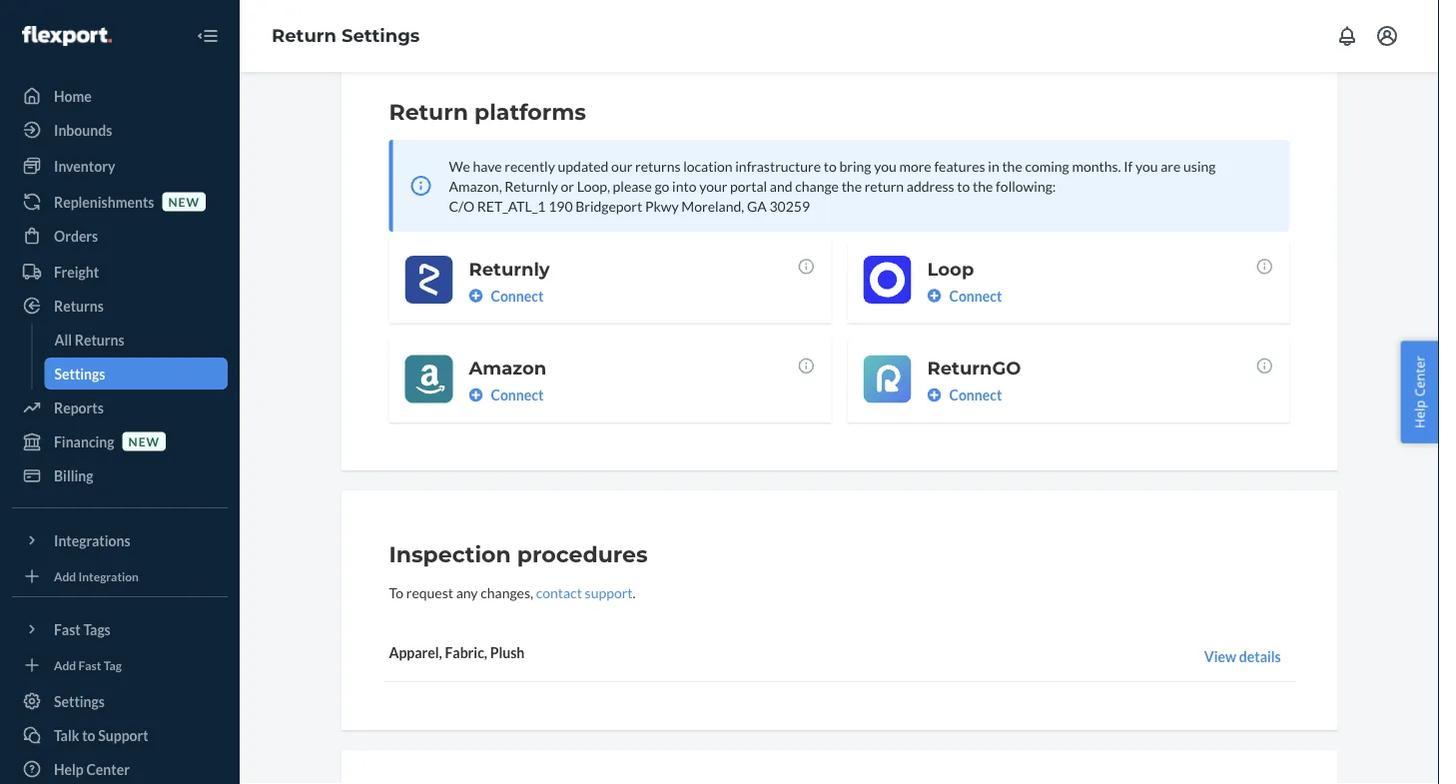 Task type: locate. For each thing, give the bounding box(es) containing it.
0 vertical spatial help
[[1411, 400, 1429, 428]]

following:
[[996, 177, 1057, 194]]

plus circle image inside connect link
[[928, 388, 942, 402]]

have
[[473, 157, 502, 174]]

return for return platforms
[[389, 98, 468, 125]]

help center inside button
[[1411, 356, 1429, 428]]

amazon
[[469, 357, 547, 379]]

1 add from the top
[[54, 569, 76, 583]]

2 vertical spatial to
[[82, 727, 95, 744]]

0 vertical spatial fast
[[54, 621, 81, 638]]

plus circle image
[[469, 388, 483, 402]]

0 horizontal spatial center
[[86, 761, 130, 778]]

connect button down 'loop'
[[928, 286, 1003, 306]]

0 vertical spatial new
[[168, 194, 200, 209]]

return right close navigation image at top left
[[272, 25, 337, 47]]

support
[[98, 727, 149, 744]]

reports link
[[12, 392, 228, 424]]

settings
[[342, 25, 420, 47], [54, 365, 105, 382], [54, 693, 105, 710]]

orders link
[[12, 220, 228, 252]]

plus circle image down 'loop'
[[928, 289, 942, 303]]

returnly down recently
[[505, 177, 558, 194]]

returns
[[636, 157, 681, 174]]

1 vertical spatial returns
[[75, 331, 124, 348]]

the right in
[[1003, 157, 1023, 174]]

new
[[168, 194, 200, 209], [128, 434, 160, 449]]

1 you from the left
[[874, 157, 897, 174]]

months.
[[1073, 157, 1122, 174]]

open notifications image
[[1336, 24, 1360, 48]]

returnly down ret_atl_1
[[469, 258, 550, 280]]

1 horizontal spatial help center
[[1411, 356, 1429, 428]]

0 vertical spatial settings link
[[44, 358, 228, 390]]

1 vertical spatial returnly
[[469, 258, 550, 280]]

pkwy
[[645, 197, 679, 214]]

moreland,
[[682, 197, 745, 214]]

connect button
[[469, 286, 544, 306], [928, 286, 1003, 306], [469, 385, 544, 405]]

returns right all at the top left of page
[[75, 331, 124, 348]]

1 vertical spatial return
[[389, 98, 468, 125]]

settings link down all returns link
[[44, 358, 228, 390]]

1 vertical spatial new
[[128, 434, 160, 449]]

or
[[561, 177, 575, 194]]

tag
[[104, 658, 122, 672]]

return
[[865, 177, 904, 194]]

connect for loop
[[950, 287, 1003, 304]]

add left integration
[[54, 569, 76, 583]]

to right talk
[[82, 727, 95, 744]]

30259
[[770, 197, 810, 214]]

2 add from the top
[[54, 658, 76, 672]]

inventory link
[[12, 150, 228, 182]]

integrations button
[[12, 525, 228, 557]]

return
[[272, 25, 337, 47], [389, 98, 468, 125]]

190
[[549, 197, 573, 214]]

1 vertical spatial to
[[958, 177, 971, 194]]

new for financing
[[128, 434, 160, 449]]

0 horizontal spatial you
[[874, 157, 897, 174]]

returnly
[[505, 177, 558, 194], [469, 258, 550, 280]]

connect button down amazon
[[469, 385, 544, 405]]

plush
[[490, 644, 525, 661]]

1 horizontal spatial help
[[1411, 400, 1429, 428]]

we
[[449, 157, 471, 174]]

amazon,
[[449, 177, 502, 194]]

return settings link
[[272, 25, 420, 47]]

0 vertical spatial to
[[824, 157, 837, 174]]

1 horizontal spatial return
[[389, 98, 468, 125]]

the down bring at the right
[[842, 177, 862, 194]]

0 vertical spatial help center
[[1411, 356, 1429, 428]]

1 horizontal spatial new
[[168, 194, 200, 209]]

fast left tag
[[78, 658, 101, 672]]

0 horizontal spatial help center
[[54, 761, 130, 778]]

2 you from the left
[[1136, 157, 1159, 174]]

returns link
[[12, 290, 228, 322]]

new up orders link
[[168, 194, 200, 209]]

connect
[[491, 287, 544, 304], [950, 287, 1003, 304], [491, 387, 544, 404], [950, 387, 1003, 404]]

1 horizontal spatial you
[[1136, 157, 1159, 174]]

connect down amazon
[[491, 387, 544, 404]]

plus circle image down returngo
[[928, 388, 942, 402]]

fast left tags
[[54, 621, 81, 638]]

view details button
[[1205, 646, 1282, 666]]

to down features
[[958, 177, 971, 194]]

connect for returnly
[[491, 287, 544, 304]]

plus circle image up amazon
[[469, 289, 483, 303]]

bridgeport
[[576, 197, 643, 214]]

bring
[[840, 157, 872, 174]]

you
[[874, 157, 897, 174], [1136, 157, 1159, 174]]

help inside button
[[1411, 400, 1429, 428]]

0 horizontal spatial return
[[272, 25, 337, 47]]

center
[[1411, 356, 1429, 397], [86, 761, 130, 778]]

0 vertical spatial returnly
[[505, 177, 558, 194]]

updated
[[558, 157, 609, 174]]

address
[[907, 177, 955, 194]]

you right the if
[[1136, 157, 1159, 174]]

our
[[612, 157, 633, 174]]

infrastructure
[[736, 157, 821, 174]]

0 vertical spatial add
[[54, 569, 76, 583]]

1 vertical spatial add
[[54, 658, 76, 672]]

new down reports 'link'
[[128, 434, 160, 449]]

0 horizontal spatial to
[[82, 727, 95, 744]]

platforms
[[475, 98, 586, 125]]

tags
[[83, 621, 111, 638]]

coming
[[1026, 157, 1070, 174]]

help
[[1411, 400, 1429, 428], [54, 761, 84, 778]]

1 vertical spatial help
[[54, 761, 84, 778]]

0 vertical spatial returns
[[54, 297, 104, 314]]

add down fast tags
[[54, 658, 76, 672]]

to inside button
[[82, 727, 95, 744]]

ga
[[747, 197, 767, 214]]

1 horizontal spatial center
[[1411, 356, 1429, 397]]

2 horizontal spatial the
[[1003, 157, 1023, 174]]

settings link
[[44, 358, 228, 390], [12, 685, 228, 717]]

1 vertical spatial settings
[[54, 365, 105, 382]]

0 horizontal spatial new
[[128, 434, 160, 449]]

the down in
[[973, 177, 994, 194]]

to
[[824, 157, 837, 174], [958, 177, 971, 194], [82, 727, 95, 744]]

replenishments
[[54, 193, 154, 210]]

connect button up amazon
[[469, 286, 544, 306]]

fast tags button
[[12, 614, 228, 645]]

fast
[[54, 621, 81, 638], [78, 658, 101, 672]]

0 horizontal spatial help
[[54, 761, 84, 778]]

plus circle image
[[469, 289, 483, 303], [928, 289, 942, 303], [928, 388, 942, 402]]

you up return on the right
[[874, 157, 897, 174]]

0 vertical spatial return
[[272, 25, 337, 47]]

2 horizontal spatial to
[[958, 177, 971, 194]]

to up change
[[824, 157, 837, 174]]

return up we
[[389, 98, 468, 125]]

settings link up talk to support button on the left bottom of the page
[[12, 685, 228, 717]]

recently
[[505, 157, 555, 174]]

0 horizontal spatial the
[[842, 177, 862, 194]]

connect up amazon
[[491, 287, 544, 304]]

connect link
[[928, 385, 1274, 405]]

connect down 'loop'
[[950, 287, 1003, 304]]

billing
[[54, 467, 93, 484]]

1 horizontal spatial to
[[824, 157, 837, 174]]

help center button
[[1401, 341, 1440, 443]]

returns down freight
[[54, 297, 104, 314]]

help center link
[[12, 753, 228, 784]]

add
[[54, 569, 76, 583], [54, 658, 76, 672]]

fabric,
[[445, 644, 488, 661]]

new for replenishments
[[168, 194, 200, 209]]

the
[[1003, 157, 1023, 174], [842, 177, 862, 194], [973, 177, 994, 194]]

apparel, fabric, plush
[[389, 644, 525, 661]]

talk
[[54, 727, 79, 744]]

integration
[[78, 569, 139, 583]]

fast inside dropdown button
[[54, 621, 81, 638]]

0 vertical spatial center
[[1411, 356, 1429, 397]]

all
[[54, 331, 72, 348]]

1 vertical spatial help center
[[54, 761, 130, 778]]

add for add integration
[[54, 569, 76, 583]]

1 vertical spatial center
[[86, 761, 130, 778]]

view
[[1205, 648, 1237, 665]]

add integration
[[54, 569, 139, 583]]



Task type: describe. For each thing, give the bounding box(es) containing it.
go
[[655, 177, 670, 194]]

home link
[[12, 80, 228, 112]]

connect button for returnly
[[469, 286, 544, 306]]

return platforms
[[389, 98, 586, 125]]

financing
[[54, 433, 114, 450]]

orders
[[54, 227, 98, 244]]

add fast tag
[[54, 658, 122, 672]]

your
[[700, 177, 728, 194]]

support
[[585, 584, 633, 601]]

request
[[406, 584, 454, 601]]

billing link
[[12, 460, 228, 492]]

if
[[1124, 157, 1133, 174]]

inbounds
[[54, 121, 112, 138]]

to
[[389, 584, 404, 601]]

add integration link
[[12, 565, 228, 589]]

2 vertical spatial settings
[[54, 693, 105, 710]]

freight link
[[12, 256, 228, 288]]

center inside button
[[1411, 356, 1429, 397]]

are
[[1161, 157, 1181, 174]]

fast tags
[[54, 621, 111, 638]]

returnly inside we have recently updated our returns location infrastructure to bring you more features in the coming months. if you are using amazon, returnly or loop, please go into your portal and change the return address to the following: c/o ret_atl_1 190 bridgeport pkwy moreland, ga 30259
[[505, 177, 558, 194]]

all returns
[[54, 331, 124, 348]]

contact
[[536, 584, 582, 601]]

contact support link
[[536, 584, 633, 601]]

connect button for loop
[[928, 286, 1003, 306]]

close navigation image
[[196, 24, 220, 48]]

connect button for amazon
[[469, 385, 544, 405]]

and
[[770, 177, 793, 194]]

talk to support
[[54, 727, 149, 744]]

1 horizontal spatial the
[[973, 177, 994, 194]]

portal
[[730, 177, 768, 194]]

using
[[1184, 157, 1216, 174]]

view details
[[1205, 648, 1282, 665]]

we have recently updated our returns location infrastructure to bring you more features in the coming months. if you are using amazon, returnly or loop, please go into your portal and change the return address to the following: c/o ret_atl_1 190 bridgeport pkwy moreland, ga 30259
[[449, 157, 1216, 214]]

help inside 'link'
[[54, 761, 84, 778]]

into
[[673, 177, 697, 194]]

change
[[796, 177, 839, 194]]

connect down returngo
[[950, 387, 1003, 404]]

add for add fast tag
[[54, 658, 76, 672]]

connect for amazon
[[491, 387, 544, 404]]

integrations
[[54, 532, 130, 549]]

ret_atl_1
[[477, 197, 546, 214]]

please
[[613, 177, 652, 194]]

1 vertical spatial settings link
[[12, 685, 228, 717]]

reports
[[54, 399, 104, 416]]

c/o
[[449, 197, 475, 214]]

loop
[[928, 258, 975, 280]]

1 vertical spatial fast
[[78, 658, 101, 672]]

all returns link
[[44, 324, 228, 356]]

in
[[989, 157, 1000, 174]]

return settings
[[272, 25, 420, 47]]

apparel,
[[389, 644, 442, 661]]

features
[[935, 157, 986, 174]]

talk to support button
[[12, 719, 228, 751]]

.
[[633, 584, 636, 601]]

inspection
[[389, 541, 511, 568]]

more
[[900, 157, 932, 174]]

home
[[54, 87, 92, 104]]

add fast tag link
[[12, 653, 228, 677]]

flexport logo image
[[22, 26, 112, 46]]

center inside 'link'
[[86, 761, 130, 778]]

returngo
[[928, 357, 1022, 379]]

plus circle image for returnly
[[469, 289, 483, 303]]

open account menu image
[[1376, 24, 1400, 48]]

procedures
[[517, 541, 648, 568]]

inspection procedures
[[389, 541, 648, 568]]

plus circle image for loop
[[928, 289, 942, 303]]

return for return settings
[[272, 25, 337, 47]]

to request any changes, contact support .
[[389, 584, 636, 601]]

location
[[684, 157, 733, 174]]

loop,
[[577, 177, 610, 194]]

0 vertical spatial settings
[[342, 25, 420, 47]]

any
[[456, 584, 478, 601]]

freight
[[54, 263, 99, 280]]

help center inside 'link'
[[54, 761, 130, 778]]

changes,
[[481, 584, 534, 601]]

inbounds link
[[12, 114, 228, 146]]

inventory
[[54, 157, 115, 174]]



Task type: vqa. For each thing, say whether or not it's contained in the screenshot.
FBA
no



